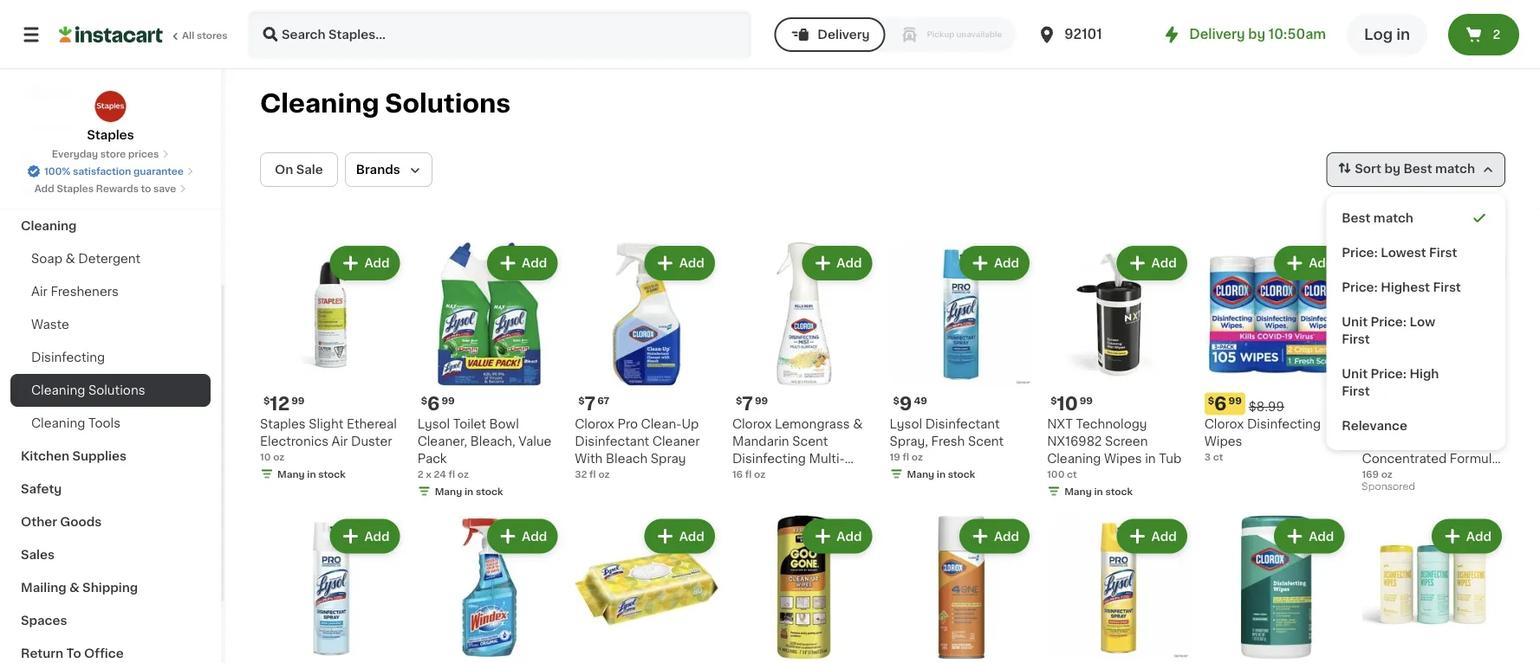 Task type: describe. For each thing, give the bounding box(es) containing it.
oz inside the staples slight ethereal electronics air duster 10 oz
[[273, 453, 285, 462]]

other goods link
[[10, 506, 211, 539]]

staples for staples slight ethereal electronics air duster 10 oz
[[260, 418, 306, 430]]

delivery for delivery
[[818, 29, 870, 41]]

scent for fresh
[[968, 436, 1004, 448]]

in for 6
[[465, 487, 473, 497]]

toilet
[[453, 418, 486, 430]]

lavender
[[1362, 470, 1418, 482]]

staples for staples
[[87, 129, 134, 141]]

spray,
[[890, 436, 928, 448]]

19
[[890, 453, 900, 462]]

waste
[[31, 319, 69, 331]]

by for delivery
[[1248, 28, 1266, 41]]

lowest
[[1381, 247, 1426, 259]]

2 6 from the left
[[1214, 395, 1227, 414]]

clorox for clorox pro clean-up disinfectant cleaner with bleach spray 32 fl oz
[[575, 418, 614, 430]]

fl inside lysol toilet bowl cleaner, bleach, value pack 2 x 24 fl oz
[[449, 470, 455, 479]]

16
[[732, 470, 743, 479]]

to
[[141, 184, 151, 194]]

32
[[575, 470, 587, 479]]

169 oz
[[1362, 470, 1393, 479]]

0 vertical spatial solutions
[[385, 91, 511, 116]]

match inside field
[[1435, 163, 1475, 175]]

mailing & shipping
[[21, 582, 138, 595]]

staples slight ethereal electronics air duster 10 oz
[[260, 418, 397, 462]]

24
[[434, 470, 446, 479]]

best match inside field
[[1404, 163, 1475, 175]]

bowl
[[489, 418, 519, 430]]

first right highest
[[1433, 282, 1461, 294]]

everyday store prices link
[[52, 147, 169, 161]]

soap & detergent
[[31, 253, 141, 265]]

cleaner, inside lysol toilet bowl cleaner, bleach, value pack 2 x 24 fl oz
[[417, 436, 467, 448]]

waste link
[[10, 309, 211, 341]]

relevance
[[1342, 420, 1407, 432]]

in for 12
[[307, 470, 316, 479]]

many for 10
[[1064, 487, 1092, 497]]

oz inside 'clorox pro clean-up disinfectant cleaner with bleach spray 32 fl oz'
[[598, 470, 610, 479]]

value
[[519, 436, 552, 448]]

ethereal
[[347, 418, 397, 430]]

10:50am
[[1269, 28, 1326, 41]]

high
[[1410, 368, 1439, 380]]

spaces link
[[10, 605, 211, 638]]

100% satisfaction guarantee button
[[27, 161, 194, 179]]

7 for clorox lemongrass & mandarin scent disinfecting multi- surface mist
[[742, 395, 753, 414]]

mandarin
[[732, 436, 789, 448]]

store
[[100, 150, 126, 159]]

purpose
[[1362, 436, 1413, 448]]

air fresheners
[[31, 286, 119, 298]]

log
[[1364, 27, 1393, 42]]

unit price: high first
[[1342, 368, 1439, 398]]

surface
[[732, 470, 780, 482]]

match inside option
[[1374, 212, 1414, 224]]

disinfecting inside clorox lemongrass & mandarin scent disinfecting multi- surface mist
[[732, 453, 806, 465]]

cleaner
[[652, 436, 700, 448]]

scent for mandarin
[[792, 436, 828, 448]]

$ for lysol toilet bowl cleaner, bleach, value pack
[[421, 396, 427, 406]]

everyday store prices
[[52, 150, 159, 159]]

in for 10
[[1094, 487, 1103, 497]]

cleaning solutions link
[[10, 374, 211, 407]]

sort
[[1355, 163, 1382, 175]]

7 $ from the left
[[1208, 396, 1214, 406]]

soap
[[31, 253, 62, 265]]

many in stock for 6
[[435, 487, 503, 497]]

safety
[[21, 484, 62, 496]]

first inside unit price: low first
[[1342, 334, 1370, 346]]

on sale button
[[260, 153, 338, 187]]

2x
[[1469, 436, 1485, 448]]

fl inside the lysol disinfectant spray, fresh scent 19 fl oz
[[903, 453, 909, 462]]

office
[[84, 648, 124, 660]]

& for drink
[[56, 154, 66, 166]]

in for 9
[[937, 470, 946, 479]]

cleaning link
[[10, 210, 211, 243]]

1 6 from the left
[[427, 395, 440, 414]]

price: lowest first
[[1342, 247, 1457, 259]]

Best match Sort by field
[[1326, 153, 1505, 187]]

best inside best match sort by field
[[1404, 163, 1432, 175]]

in inside log in button
[[1396, 27, 1410, 42]]

99 for staples slight ethereal electronics air duster
[[291, 396, 305, 406]]

service type group
[[774, 17, 1016, 52]]

price: left lowest
[[1342, 247, 1378, 259]]

$ 10 fabuloso multi- purpose cleaner, 2x concentrated formula, lavender
[[1362, 395, 1502, 482]]

fl right 16
[[745, 470, 752, 479]]

pack
[[417, 453, 447, 465]]

product group containing 9
[[890, 243, 1033, 485]]

return
[[21, 648, 63, 660]]

clean-
[[641, 418, 682, 430]]

100% satisfaction guarantee
[[44, 167, 184, 176]]

price: left highest
[[1342, 282, 1378, 294]]

clorox lemongrass & mandarin scent disinfecting multi- surface mist
[[732, 418, 863, 482]]

drink
[[69, 154, 102, 166]]

unit price: low first option
[[1333, 305, 1499, 357]]

unit for unit price: low first
[[1342, 316, 1368, 328]]

relevance option
[[1333, 409, 1499, 444]]

safety link
[[10, 473, 211, 506]]

clorox disinfecting wipes 3 ct
[[1204, 418, 1321, 462]]

5 99 from the left
[[1229, 396, 1242, 406]]

clorox for clorox lemongrass & mandarin scent disinfecting multi- surface mist
[[732, 418, 772, 430]]

all stores link
[[59, 10, 229, 59]]

best match inside option
[[1342, 212, 1414, 224]]

unit price: low first
[[1342, 316, 1435, 346]]

fresh
[[931, 436, 965, 448]]

detergent
[[78, 253, 141, 265]]

brands
[[356, 164, 400, 176]]

shipping link
[[10, 78, 211, 111]]

100
[[1047, 470, 1065, 479]]

cleaning tools
[[31, 418, 120, 430]]

disinfectant inside 'clorox pro clean-up disinfectant cleaner with bleach spray 32 fl oz'
[[575, 436, 649, 448]]

67
[[597, 396, 610, 406]]

wipes inside clorox disinfecting wipes 3 ct
[[1204, 436, 1242, 448]]

lysol for 9
[[890, 418, 922, 430]]

cleaning up cleaning tools
[[31, 385, 85, 397]]

99 for lysol toilet bowl cleaner, bleach, value pack
[[441, 396, 455, 406]]

many for 12
[[277, 470, 305, 479]]

2 inside button
[[1493, 29, 1500, 41]]

best inside best match option
[[1342, 212, 1371, 224]]

10 for 10
[[1057, 395, 1078, 414]]

on sale
[[275, 164, 323, 176]]

unit for unit price: high first
[[1342, 368, 1368, 380]]

$8.99
[[1249, 401, 1284, 413]]

soap & detergent link
[[10, 243, 211, 276]]

ct inside clorox disinfecting wipes 3 ct
[[1213, 453, 1223, 462]]

all
[[182, 31, 194, 40]]

stock for 9
[[948, 470, 975, 479]]

stock for 6
[[476, 487, 503, 497]]

10 for fabuloso multi- purpose cleaner, 2x concentrated formula, lavender
[[1372, 395, 1393, 414]]

to
[[66, 648, 81, 660]]

$ 6 99 inside '$6.99 original price: $8.99' element
[[1208, 395, 1242, 414]]

$ 12 99
[[263, 395, 305, 414]]

mist
[[783, 470, 809, 482]]

1 $ 6 99 from the left
[[421, 395, 455, 414]]

delivery for delivery by 10:50am
[[1189, 28, 1245, 41]]

sale
[[296, 164, 323, 176]]

& inside clorox lemongrass & mandarin scent disinfecting multi- surface mist
[[853, 418, 863, 430]]

other goods
[[21, 517, 102, 529]]

0 vertical spatial air
[[31, 286, 48, 298]]

up
[[682, 418, 699, 430]]

delivery by 10:50am link
[[1162, 24, 1326, 45]]

x
[[426, 470, 431, 479]]



Task type: vqa. For each thing, say whether or not it's contained in the screenshot.


Task type: locate. For each thing, give the bounding box(es) containing it.
$ left $8.99
[[1208, 396, 1214, 406]]

2 vertical spatial disinfecting
[[732, 453, 806, 465]]

price: lowest first option
[[1333, 236, 1499, 270]]

1 horizontal spatial scent
[[968, 436, 1004, 448]]

many for 6
[[435, 487, 462, 497]]

1 99 from the left
[[291, 396, 305, 406]]

$ for lysol disinfectant spray, fresh scent
[[893, 396, 899, 406]]

0 vertical spatial best
[[1404, 163, 1432, 175]]

1 vertical spatial best match
[[1342, 212, 1414, 224]]

99 for clorox lemongrass & mandarin scent disinfecting multi- surface mist
[[755, 396, 768, 406]]

2 clorox from the left
[[732, 418, 772, 430]]

sponsored badge image
[[1362, 483, 1414, 493]]

disinfecting inside clorox disinfecting wipes 3 ct
[[1247, 418, 1321, 430]]

fabuloso
[[1362, 418, 1417, 430]]

& up 100%
[[56, 154, 66, 166]]

10 inside $ 10 fabuloso multi- purpose cleaner, 2x concentrated formula, lavender
[[1372, 395, 1393, 414]]

clorox
[[575, 418, 614, 430], [732, 418, 772, 430], [1204, 418, 1244, 430]]

1 horizontal spatial lysol
[[890, 418, 922, 430]]

cleaning up kitchen
[[31, 418, 85, 430]]

99 left $8.99
[[1229, 396, 1242, 406]]

cleaner, up pack
[[417, 436, 467, 448]]

duster
[[351, 436, 392, 448]]

2 vertical spatial staples
[[260, 418, 306, 430]]

0 vertical spatial by
[[1248, 28, 1266, 41]]

lysol up pack
[[417, 418, 450, 430]]

food & drink
[[21, 154, 102, 166]]

brands button
[[345, 153, 432, 187]]

0 horizontal spatial air
[[31, 286, 48, 298]]

$ left 67
[[578, 396, 585, 406]]

7 for clorox pro clean-up disinfectant cleaner with bleach spray
[[585, 395, 596, 414]]

$ for nxt technology nx16982 screen cleaning wipes in tub
[[1051, 396, 1057, 406]]

oz up sponsored badge image
[[1381, 470, 1393, 479]]

solutions up 'cleaning tools' link
[[88, 385, 145, 397]]

staples link
[[87, 90, 134, 144]]

99 up toilet
[[441, 396, 455, 406]]

1 vertical spatial shipping
[[82, 582, 138, 595]]

rewards
[[96, 184, 139, 194]]

in down the fresh
[[937, 470, 946, 479]]

$ 6 99 up toilet
[[421, 395, 455, 414]]

fl right 19 at right
[[903, 453, 909, 462]]

8 $ from the left
[[1365, 396, 1372, 406]]

solutions down search "field"
[[385, 91, 511, 116]]

return to office link
[[10, 638, 211, 664]]

disinfecting link
[[10, 341, 211, 374]]

1 horizontal spatial delivery
[[1189, 28, 1245, 41]]

$ for clorox lemongrass & mandarin scent disinfecting multi- surface mist
[[736, 396, 742, 406]]

& for shipping
[[69, 582, 79, 595]]

cleaning inside 'link'
[[21, 220, 77, 232]]

by right sort
[[1384, 163, 1401, 175]]

& right soap
[[65, 253, 75, 265]]

3 $ from the left
[[578, 396, 585, 406]]

0 vertical spatial disinfecting
[[31, 352, 105, 364]]

0 horizontal spatial wipes
[[1104, 453, 1142, 465]]

1 horizontal spatial disinfectant
[[925, 418, 1000, 430]]

$ inside $ 9 49
[[893, 396, 899, 406]]

nxt technology nx16982 screen cleaning wipes in tub 100 ct
[[1047, 418, 1182, 479]]

1 vertical spatial by
[[1384, 163, 1401, 175]]

disinfecting down waste
[[31, 352, 105, 364]]

6 up pack
[[427, 395, 440, 414]]

1 horizontal spatial multi-
[[1421, 418, 1456, 430]]

3 99 from the left
[[755, 396, 768, 406]]

in right log
[[1396, 27, 1410, 42]]

cleaning inside nxt technology nx16982 screen cleaning wipes in tub 100 ct
[[1047, 453, 1101, 465]]

price: left high
[[1371, 368, 1407, 380]]

staples logo image
[[94, 90, 127, 123]]

& inside soap & detergent link
[[65, 253, 75, 265]]

price: inside unit price: high first
[[1371, 368, 1407, 380]]

kitchen
[[21, 451, 69, 463]]

2 99 from the left
[[441, 396, 455, 406]]

& for detergent
[[65, 253, 75, 265]]

many in stock down nxt technology nx16982 screen cleaning wipes in tub 100 ct at right
[[1064, 487, 1133, 497]]

2 $ from the left
[[421, 396, 427, 406]]

scent inside clorox lemongrass & mandarin scent disinfecting multi- surface mist
[[792, 436, 828, 448]]

0 horizontal spatial by
[[1248, 28, 1266, 41]]

first inside unit price: high first
[[1342, 386, 1370, 398]]

stock down the fresh
[[948, 470, 975, 479]]

cleaning solutions up brands dropdown button
[[260, 91, 511, 116]]

best right sort by
[[1404, 163, 1432, 175]]

lemongrass
[[775, 418, 850, 430]]

1 lysol from the left
[[417, 418, 450, 430]]

1 horizontal spatial disinfecting
[[732, 453, 806, 465]]

0 horizontal spatial match
[[1374, 212, 1414, 224]]

1 vertical spatial solutions
[[88, 385, 145, 397]]

unit price: high first option
[[1333, 357, 1499, 409]]

6 $ from the left
[[1051, 396, 1057, 406]]

$ for staples slight ethereal electronics air duster
[[263, 396, 270, 406]]

sales
[[21, 549, 55, 562]]

1 horizontal spatial 7
[[742, 395, 753, 414]]

92101 button
[[1037, 10, 1141, 59]]

staples down 100%
[[57, 184, 94, 194]]

0 horizontal spatial disinfectant
[[575, 436, 649, 448]]

0 vertical spatial multi-
[[1421, 418, 1456, 430]]

oz right 24
[[458, 470, 469, 479]]

1 horizontal spatial clorox
[[732, 418, 772, 430]]

0 vertical spatial disinfectant
[[925, 418, 1000, 430]]

clorox for clorox disinfecting wipes 3 ct
[[1204, 418, 1244, 430]]

goods
[[60, 517, 102, 529]]

multi- inside clorox lemongrass & mandarin scent disinfecting multi- surface mist
[[809, 453, 845, 465]]

everyday
[[52, 150, 98, 159]]

cleaner, inside $ 10 fabuloso multi- purpose cleaner, 2x concentrated formula, lavender
[[1416, 436, 1466, 448]]

stock down the staples slight ethereal electronics air duster 10 oz
[[318, 470, 346, 479]]

2
[[1493, 29, 1500, 41], [417, 470, 423, 479]]

$ 7 99
[[736, 395, 768, 414]]

10 up "fabuloso" at the right
[[1372, 395, 1393, 414]]

sales link
[[10, 539, 211, 572]]

4 $ from the left
[[736, 396, 742, 406]]

cleaning tools link
[[10, 407, 211, 440]]

disinfectant inside the lysol disinfectant spray, fresh scent 19 fl oz
[[925, 418, 1000, 430]]

0 horizontal spatial solutions
[[88, 385, 145, 397]]

1 unit from the top
[[1342, 316, 1368, 328]]

0 vertical spatial staples
[[87, 129, 134, 141]]

2 inside lysol toilet bowl cleaner, bleach, value pack 2 x 24 fl oz
[[417, 470, 423, 479]]

tools
[[88, 418, 120, 430]]

by left 10:50am
[[1248, 28, 1266, 41]]

99
[[291, 396, 305, 406], [441, 396, 455, 406], [755, 396, 768, 406], [1080, 396, 1093, 406], [1229, 396, 1242, 406]]

99 for nxt technology nx16982 screen cleaning wipes in tub
[[1080, 396, 1093, 406]]

clorox up the 3
[[1204, 418, 1244, 430]]

oz inside the lysol disinfectant spray, fresh scent 19 fl oz
[[912, 453, 923, 462]]

0 horizontal spatial shipping
[[21, 88, 76, 101]]

0 horizontal spatial delivery
[[818, 29, 870, 41]]

1 vertical spatial best
[[1342, 212, 1371, 224]]

fl inside 'clorox pro clean-up disinfectant cleaner with bleach spray 32 fl oz'
[[589, 470, 596, 479]]

7
[[585, 395, 596, 414], [742, 395, 753, 414]]

wipes down 'screen'
[[1104, 453, 1142, 465]]

6 left $8.99
[[1214, 395, 1227, 414]]

2 unit from the top
[[1342, 368, 1368, 380]]

1 horizontal spatial solutions
[[385, 91, 511, 116]]

many in stock down 24
[[435, 487, 503, 497]]

99 inside $ 12 99
[[291, 396, 305, 406]]

lysol
[[417, 418, 450, 430], [890, 418, 922, 430]]

best match up best match option
[[1404, 163, 1475, 175]]

cleaning up the sale
[[260, 91, 379, 116]]

0 horizontal spatial clorox
[[575, 418, 614, 430]]

best match option
[[1333, 201, 1499, 236]]

$ inside $ 7 67
[[578, 396, 585, 406]]

0 horizontal spatial best
[[1342, 212, 1371, 224]]

disinfectant up bleach
[[575, 436, 649, 448]]

multi- inside $ 10 fabuloso multi- purpose cleaner, 2x concentrated formula, lavender
[[1421, 418, 1456, 430]]

bags
[[21, 187, 52, 199]]

2 horizontal spatial disinfecting
[[1247, 418, 1321, 430]]

tub
[[1159, 453, 1182, 465]]

by
[[1248, 28, 1266, 41], [1384, 163, 1401, 175]]

oz right 16
[[754, 470, 765, 479]]

& right the lemongrass at right bottom
[[853, 418, 863, 430]]

$ inside $ 10 fabuloso multi- purpose cleaner, 2x concentrated formula, lavender
[[1365, 396, 1372, 406]]

16 fl oz
[[732, 470, 765, 479]]

food
[[21, 154, 53, 166]]

1 horizontal spatial cleaning solutions
[[260, 91, 511, 116]]

in down lysol toilet bowl cleaner, bleach, value pack 2 x 24 fl oz
[[465, 487, 473, 497]]

1 horizontal spatial 6
[[1214, 395, 1227, 414]]

unit down unit price: low first
[[1342, 368, 1368, 380]]

air fresheners link
[[10, 276, 211, 309]]

3 clorox from the left
[[1204, 418, 1244, 430]]

spaces
[[21, 615, 67, 627]]

1 clorox from the left
[[575, 418, 614, 430]]

disinfecting down '$6.99 original price: $8.99' element
[[1247, 418, 1321, 430]]

99 up technology
[[1080, 396, 1093, 406]]

100%
[[44, 167, 71, 176]]

1 horizontal spatial 2
[[1493, 29, 1500, 41]]

$ inside the $ 7 99
[[736, 396, 742, 406]]

1 horizontal spatial air
[[332, 436, 348, 448]]

price: highest first option
[[1333, 270, 1499, 305]]

return to office
[[21, 648, 124, 660]]

staples up everyday store prices link
[[87, 129, 134, 141]]

0 vertical spatial best match
[[1404, 163, 1475, 175]]

clorox inside clorox disinfecting wipes 3 ct
[[1204, 418, 1244, 430]]

best
[[1404, 163, 1432, 175], [1342, 212, 1371, 224]]

in down electronics
[[307, 470, 316, 479]]

multi- down unit price: high first "option" at bottom right
[[1421, 418, 1456, 430]]

many in stock for 10
[[1064, 487, 1133, 497]]

ct right the 3
[[1213, 453, 1223, 462]]

2 cleaner, from the left
[[1416, 436, 1466, 448]]

oz down electronics
[[273, 453, 285, 462]]

many down electronics
[[277, 470, 305, 479]]

$ inside $ 12 99
[[263, 396, 270, 406]]

product group
[[260, 243, 404, 485], [417, 243, 561, 502], [575, 243, 718, 482], [732, 243, 876, 482], [890, 243, 1033, 485], [1047, 243, 1191, 502], [1204, 243, 1348, 464], [1362, 243, 1505, 497], [260, 516, 404, 664], [417, 516, 561, 664], [575, 516, 718, 664], [732, 516, 876, 664], [890, 516, 1033, 664], [1047, 516, 1191, 664], [1204, 516, 1348, 664], [1362, 516, 1505, 664]]

first up relevance
[[1342, 386, 1370, 398]]

kitchen supplies
[[21, 451, 127, 463]]

1 vertical spatial disinfecting
[[1247, 418, 1321, 430]]

0 horizontal spatial multi-
[[809, 453, 845, 465]]

best down sort
[[1342, 212, 1371, 224]]

scent down the lemongrass at right bottom
[[792, 436, 828, 448]]

fresheners
[[51, 286, 119, 298]]

many down "spray,"
[[907, 470, 934, 479]]

1 vertical spatial match
[[1374, 212, 1414, 224]]

99 inside the $ 7 99
[[755, 396, 768, 406]]

in left the "tub"
[[1145, 453, 1156, 465]]

wipes up the 3
[[1204, 436, 1242, 448]]

unit inside unit price: high first
[[1342, 368, 1368, 380]]

ct right 100
[[1067, 470, 1077, 479]]

instacart logo image
[[59, 24, 163, 45]]

other
[[21, 517, 57, 529]]

bags link
[[10, 177, 211, 210]]

kitchen supplies link
[[10, 440, 211, 473]]

multi- down the lemongrass at right bottom
[[809, 453, 845, 465]]

lysol inside lysol toilet bowl cleaner, bleach, value pack 2 x 24 fl oz
[[417, 418, 450, 430]]

1 $ from the left
[[263, 396, 270, 406]]

first up unit price: high first
[[1342, 334, 1370, 346]]

nx16982
[[1047, 436, 1102, 448]]

1 horizontal spatial cleaner,
[[1416, 436, 1466, 448]]

pro
[[617, 418, 638, 430]]

best match up 'price: lowest first'
[[1342, 212, 1414, 224]]

match up best match option
[[1435, 163, 1475, 175]]

$6.99 original price: $8.99 element
[[1204, 393, 1348, 416]]

scent inside the lysol disinfectant spray, fresh scent 19 fl oz
[[968, 436, 1004, 448]]

many in stock
[[277, 470, 346, 479], [907, 470, 975, 479], [435, 487, 503, 497], [1064, 487, 1133, 497]]

stock down lysol toilet bowl cleaner, bleach, value pack 2 x 24 fl oz
[[476, 487, 503, 497]]

lysol for 6
[[417, 418, 450, 430]]

clorox pro clean-up disinfectant cleaner with bleach spray 32 fl oz
[[575, 418, 700, 479]]

cleaner, left 2x
[[1416, 436, 1466, 448]]

0 vertical spatial shipping
[[21, 88, 76, 101]]

1 horizontal spatial by
[[1384, 163, 1401, 175]]

0 horizontal spatial cleaner,
[[417, 436, 467, 448]]

air inside the staples slight ethereal electronics air duster 10 oz
[[332, 436, 348, 448]]

clorox inside clorox lemongrass & mandarin scent disinfecting multi- surface mist
[[732, 418, 772, 430]]

by inside field
[[1384, 163, 1401, 175]]

lysol inside the lysol disinfectant spray, fresh scent 19 fl oz
[[890, 418, 922, 430]]

clorox inside 'clorox pro clean-up disinfectant cleaner with bleach spray 32 fl oz'
[[575, 418, 614, 430]]

many down 100
[[1064, 487, 1092, 497]]

0 vertical spatial unit
[[1342, 316, 1368, 328]]

product group containing 12
[[260, 243, 404, 485]]

by for sort
[[1384, 163, 1401, 175]]

0 horizontal spatial ct
[[1067, 470, 1077, 479]]

4 99 from the left
[[1080, 396, 1093, 406]]

log in
[[1364, 27, 1410, 42]]

price: left the low
[[1371, 316, 1407, 328]]

match up 'price: lowest first'
[[1374, 212, 1414, 224]]

cleaner,
[[417, 436, 467, 448], [1416, 436, 1466, 448]]

1 vertical spatial wipes
[[1104, 453, 1142, 465]]

0 horizontal spatial disinfecting
[[31, 352, 105, 364]]

delivery inside button
[[818, 29, 870, 41]]

1 cleaner, from the left
[[417, 436, 467, 448]]

log in button
[[1347, 14, 1427, 55]]

cleaning down nx16982
[[1047, 453, 1101, 465]]

delivery by 10:50am
[[1189, 28, 1326, 41]]

10 inside the staples slight ethereal electronics air duster 10 oz
[[260, 453, 271, 462]]

1 vertical spatial unit
[[1342, 368, 1368, 380]]

7 up mandarin
[[742, 395, 753, 414]]

fl right 24
[[449, 470, 455, 479]]

guarantee
[[133, 167, 184, 176]]

stock for 10
[[1105, 487, 1133, 497]]

0 horizontal spatial 7
[[585, 395, 596, 414]]

1 horizontal spatial $ 6 99
[[1208, 395, 1242, 414]]

shipping up the furniture
[[21, 88, 76, 101]]

all stores
[[182, 31, 228, 40]]

$ up mandarin
[[736, 396, 742, 406]]

2 $ 6 99 from the left
[[1208, 395, 1242, 414]]

1 7 from the left
[[585, 395, 596, 414]]

0 vertical spatial cleaning solutions
[[260, 91, 511, 116]]

prices
[[128, 150, 159, 159]]

shipping down sales "link" on the bottom left of page
[[82, 582, 138, 595]]

technology
[[1076, 418, 1147, 430]]

1 horizontal spatial shipping
[[82, 582, 138, 595]]

price:
[[1342, 247, 1378, 259], [1342, 282, 1378, 294], [1371, 316, 1407, 328], [1371, 368, 1407, 380]]

0 horizontal spatial 6
[[427, 395, 440, 414]]

1 horizontal spatial 10
[[1057, 395, 1078, 414]]

air down slight
[[332, 436, 348, 448]]

1 horizontal spatial best
[[1404, 163, 1432, 175]]

stock for 12
[[318, 470, 346, 479]]

staples
[[87, 129, 134, 141], [57, 184, 94, 194], [260, 418, 306, 430]]

lysol disinfectant spray, fresh scent 19 fl oz
[[890, 418, 1004, 462]]

1 vertical spatial multi-
[[809, 453, 845, 465]]

2 horizontal spatial 10
[[1372, 395, 1393, 414]]

unit down price: highest first
[[1342, 316, 1368, 328]]

7 left 67
[[585, 395, 596, 414]]

first right lowest
[[1429, 247, 1457, 259]]

many in stock for 9
[[907, 470, 975, 479]]

$ 7 67
[[578, 395, 610, 414]]

2 button
[[1448, 14, 1519, 55]]

1 vertical spatial 2
[[417, 470, 423, 479]]

0 vertical spatial ct
[[1213, 453, 1223, 462]]

oz inside lysol toilet bowl cleaner, bleach, value pack 2 x 24 fl oz
[[458, 470, 469, 479]]

oz down 'with' on the bottom left
[[598, 470, 610, 479]]

0 horizontal spatial lysol
[[417, 418, 450, 430]]

$ inside $ 10 99
[[1051, 396, 1057, 406]]

lysol toilet bowl cleaner, bleach, value pack 2 x 24 fl oz
[[417, 418, 552, 479]]

0 vertical spatial 2
[[1493, 29, 1500, 41]]

1 horizontal spatial match
[[1435, 163, 1475, 175]]

& right mailing
[[69, 582, 79, 595]]

10 down electronics
[[260, 453, 271, 462]]

49
[[914, 396, 927, 406]]

low
[[1410, 316, 1435, 328]]

1 horizontal spatial ct
[[1213, 453, 1223, 462]]

Search field
[[250, 12, 750, 57]]

0 horizontal spatial scent
[[792, 436, 828, 448]]

price: inside unit price: low first
[[1371, 316, 1407, 328]]

many in stock down the fresh
[[907, 470, 975, 479]]

lysol up "spray,"
[[890, 418, 922, 430]]

$ left 49
[[893, 396, 899, 406]]

food & drink link
[[10, 144, 211, 177]]

None search field
[[248, 10, 752, 59]]

many for 9
[[907, 470, 934, 479]]

2 horizontal spatial clorox
[[1204, 418, 1244, 430]]

2 scent from the left
[[968, 436, 1004, 448]]

3
[[1204, 453, 1211, 462]]

169
[[1362, 470, 1379, 479]]

many in stock for 12
[[277, 470, 346, 479]]

0 horizontal spatial cleaning solutions
[[31, 385, 145, 397]]

cleaning solutions up cleaning tools
[[31, 385, 145, 397]]

clorox up mandarin
[[732, 418, 772, 430]]

many in stock down electronics
[[277, 470, 346, 479]]

$ up pack
[[421, 396, 427, 406]]

scent
[[792, 436, 828, 448], [968, 436, 1004, 448]]

staples inside the staples slight ethereal electronics air duster 10 oz
[[260, 418, 306, 430]]

$ 10 99
[[1051, 395, 1093, 414]]

oz down "spray,"
[[912, 453, 923, 462]]

5 $ from the left
[[893, 396, 899, 406]]

2 lysol from the left
[[890, 418, 922, 430]]

save
[[153, 184, 176, 194]]

1 vertical spatial cleaning solutions
[[31, 385, 145, 397]]

1 scent from the left
[[792, 436, 828, 448]]

sort by list box
[[1326, 194, 1505, 451]]

1 vertical spatial disinfectant
[[575, 436, 649, 448]]

0 horizontal spatial 2
[[417, 470, 423, 479]]

0 horizontal spatial $ 6 99
[[421, 395, 455, 414]]

0 horizontal spatial 10
[[260, 453, 271, 462]]

scent right the fresh
[[968, 436, 1004, 448]]

unit inside unit price: low first
[[1342, 316, 1368, 328]]

fl right 32 at the left of the page
[[589, 470, 596, 479]]

ct inside nxt technology nx16982 screen cleaning wipes in tub 100 ct
[[1067, 470, 1077, 479]]

0 vertical spatial match
[[1435, 163, 1475, 175]]

mailing & shipping link
[[10, 572, 211, 605]]

furniture
[[21, 121, 78, 133]]

99 right 12
[[291, 396, 305, 406]]

$ 6 99 left $8.99
[[1208, 395, 1242, 414]]

0 vertical spatial wipes
[[1204, 436, 1242, 448]]

wipes inside nxt technology nx16982 screen cleaning wipes in tub 100 ct
[[1104, 453, 1142, 465]]

99 inside $ 10 99
[[1080, 396, 1093, 406]]

$ up electronics
[[263, 396, 270, 406]]

&
[[56, 154, 66, 166], [65, 253, 75, 265], [853, 418, 863, 430], [69, 582, 79, 595]]

cleaning
[[260, 91, 379, 116], [21, 220, 77, 232], [31, 385, 85, 397], [31, 418, 85, 430], [1047, 453, 1101, 465]]

$ up nxt
[[1051, 396, 1057, 406]]

2 7 from the left
[[742, 395, 753, 414]]

1 horizontal spatial wipes
[[1204, 436, 1242, 448]]

1 vertical spatial staples
[[57, 184, 94, 194]]

sort by
[[1355, 163, 1401, 175]]

shipping
[[21, 88, 76, 101], [82, 582, 138, 595]]

& inside mailing & shipping link
[[69, 582, 79, 595]]

cleaning up soap
[[21, 220, 77, 232]]

best match
[[1404, 163, 1475, 175], [1342, 212, 1414, 224]]

disinfectant up the fresh
[[925, 418, 1000, 430]]

& inside food & drink link
[[56, 154, 66, 166]]

1 vertical spatial ct
[[1067, 470, 1077, 479]]

in down nxt technology nx16982 screen cleaning wipes in tub 100 ct at right
[[1094, 487, 1103, 497]]

in inside nxt technology nx16982 screen cleaning wipes in tub 100 ct
[[1145, 453, 1156, 465]]

1 vertical spatial air
[[332, 436, 348, 448]]

air down soap
[[31, 286, 48, 298]]

fl
[[903, 453, 909, 462], [449, 470, 455, 479], [589, 470, 596, 479], [745, 470, 752, 479]]

$ for clorox pro clean-up disinfectant cleaner with bleach spray
[[578, 396, 585, 406]]



